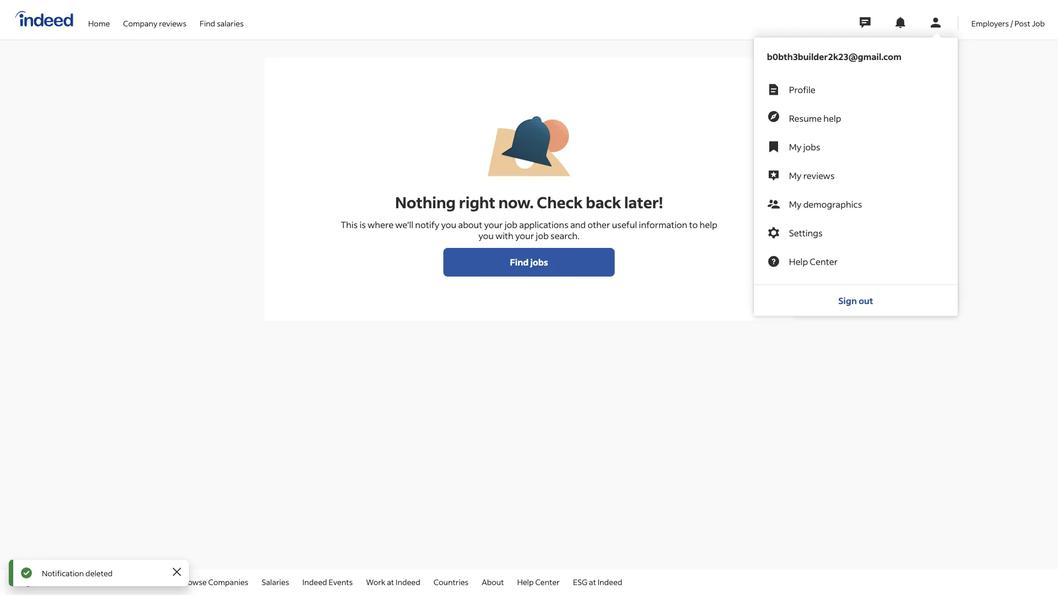 Task type: locate. For each thing, give the bounding box(es) containing it.
out
[[859, 295, 873, 306]]

0 horizontal spatial help
[[700, 219, 718, 230]]

reviews right company
[[159, 18, 187, 28]]

career advice link
[[59, 577, 108, 587]]

b0bth3builder2k23@gmail.com
[[767, 51, 902, 62]]

0 vertical spatial help center
[[789, 256, 838, 267]]

find jobs link
[[443, 248, 615, 277]]

you left with
[[479, 230, 494, 241]]

0 vertical spatial reviews
[[159, 18, 187, 28]]

0 horizontal spatial browse
[[122, 577, 148, 587]]

0 horizontal spatial jobs
[[530, 257, 548, 268]]

you left about
[[441, 219, 457, 230]]

1 vertical spatial jobs
[[530, 257, 548, 268]]

1 horizontal spatial reviews
[[803, 170, 835, 181]]

1 horizontal spatial help
[[789, 256, 808, 267]]

information
[[639, 219, 688, 230]]

find left salaries
[[200, 18, 215, 28]]

1 horizontal spatial help
[[824, 112, 841, 124]]

find down with
[[510, 257, 529, 268]]

work at indeed link
[[366, 577, 420, 587]]

jobs up the my reviews
[[803, 141, 821, 152]]

1 horizontal spatial jobs
[[803, 141, 821, 152]]

center down settings
[[810, 256, 838, 267]]

1 vertical spatial reviews
[[803, 170, 835, 181]]

browse jobs
[[122, 577, 167, 587]]

1 vertical spatial help
[[700, 219, 718, 230]]

messages unread count 0 image
[[858, 12, 872, 34]]

at for work
[[387, 577, 394, 587]]

0 vertical spatial find
[[200, 18, 215, 28]]

1 horizontal spatial center
[[810, 256, 838, 267]]

help
[[789, 256, 808, 267], [517, 577, 534, 587]]

1 my from the top
[[789, 141, 802, 152]]

my up settings
[[789, 198, 802, 210]]

1 horizontal spatial find
[[510, 257, 529, 268]]

1 vertical spatial help center
[[517, 577, 560, 587]]

jobs down this is where we'll notify you about your job applications and other useful information to help you with your job search.
[[530, 257, 548, 268]]

0 vertical spatial help center link
[[754, 247, 958, 276]]

jobs for find jobs
[[530, 257, 548, 268]]

reviews up my demographics
[[803, 170, 835, 181]]

2 indeed from the left
[[396, 577, 420, 587]]

at for esg
[[589, 577, 596, 587]]

my for my demographics
[[789, 198, 802, 210]]

reviews
[[159, 18, 187, 28], [803, 170, 835, 181]]

my reviews link
[[754, 161, 958, 190]]

at
[[387, 577, 394, 587], [589, 577, 596, 587]]

job
[[505, 219, 518, 230], [536, 230, 549, 241]]

my
[[789, 141, 802, 152], [789, 170, 802, 181], [789, 198, 802, 210]]

browse
[[122, 577, 148, 587], [180, 577, 207, 587]]

lab
[[32, 577, 45, 587]]

resume help
[[789, 112, 841, 124]]

browse for browse companies
[[180, 577, 207, 587]]

browse companies
[[180, 577, 248, 587]]

advice
[[84, 577, 108, 587]]

find jobs
[[510, 257, 548, 268]]

1 horizontal spatial browse
[[180, 577, 207, 587]]

help center link left esg
[[517, 577, 560, 587]]

indeed
[[302, 577, 327, 587], [396, 577, 420, 587], [598, 577, 622, 587]]

profile
[[789, 84, 816, 95]]

1 vertical spatial help
[[517, 577, 534, 587]]

useful
[[612, 219, 637, 230]]

help right about link
[[517, 577, 534, 587]]

at right work
[[387, 577, 394, 587]]

0 horizontal spatial help center link
[[517, 577, 560, 587]]

browse for browse jobs
[[122, 577, 148, 587]]

2 browse from the left
[[180, 577, 207, 587]]

indeed right esg
[[598, 577, 622, 587]]

center
[[810, 256, 838, 267], [535, 577, 560, 587]]

help
[[824, 112, 841, 124], [700, 219, 718, 230]]

0 horizontal spatial find
[[200, 18, 215, 28]]

account image
[[929, 16, 942, 29]]

0 vertical spatial my
[[789, 141, 802, 152]]

1 horizontal spatial job
[[536, 230, 549, 241]]

0 vertical spatial jobs
[[803, 141, 821, 152]]

0 vertical spatial help
[[789, 256, 808, 267]]

0 vertical spatial help
[[824, 112, 841, 124]]

1 vertical spatial help center link
[[517, 577, 560, 587]]

my for my reviews
[[789, 170, 802, 181]]

2 my from the top
[[789, 170, 802, 181]]

your right about
[[484, 219, 503, 230]]

help center link up sign out in the right of the page
[[754, 247, 958, 276]]

sign out
[[838, 295, 873, 306]]

your right with
[[515, 230, 534, 241]]

employers / post job
[[972, 18, 1045, 28]]

find salaries
[[200, 18, 244, 28]]

this is where we'll notify you about your job applications and other useful information to help you with your job search.
[[341, 219, 718, 241]]

we'll
[[395, 219, 413, 230]]

find for find jobs
[[510, 257, 529, 268]]

1 horizontal spatial help center
[[789, 256, 838, 267]]

salaries
[[217, 18, 244, 28]]

browse jobs link
[[122, 577, 167, 587]]

1 browse from the left
[[122, 577, 148, 587]]

help right resume
[[824, 112, 841, 124]]

3 my from the top
[[789, 198, 802, 210]]

browse left jobs at the left of page
[[122, 577, 148, 587]]

companies
[[208, 577, 248, 587]]

about link
[[482, 577, 504, 587]]

work
[[366, 577, 386, 587]]

help center
[[789, 256, 838, 267], [517, 577, 560, 587]]

my down resume
[[789, 141, 802, 152]]

now.
[[499, 192, 534, 212]]

help right the to
[[700, 219, 718, 230]]

demographics
[[803, 198, 862, 210]]

1 vertical spatial find
[[510, 257, 529, 268]]

0 horizontal spatial reviews
[[159, 18, 187, 28]]

0 horizontal spatial help center
[[517, 577, 560, 587]]

0 horizontal spatial help
[[517, 577, 534, 587]]

1 vertical spatial my
[[789, 170, 802, 181]]

nothing
[[395, 192, 456, 212]]

help center left esg
[[517, 577, 560, 587]]

resume
[[789, 112, 822, 124]]

my jobs
[[789, 141, 821, 152]]

home link
[[88, 0, 110, 37]]

employers / post job link
[[972, 0, 1045, 37]]

notifications unread count 0 image
[[894, 16, 907, 29]]

1 horizontal spatial indeed
[[396, 577, 420, 587]]

help center link
[[754, 247, 958, 276], [517, 577, 560, 587]]

job down now.
[[505, 219, 518, 230]]

0 horizontal spatial indeed
[[302, 577, 327, 587]]

check
[[537, 192, 583, 212]]

my down the my jobs
[[789, 170, 802, 181]]

indeed for work at indeed
[[396, 577, 420, 587]]

at right esg
[[589, 577, 596, 587]]

0 horizontal spatial center
[[535, 577, 560, 587]]

indeed events link
[[302, 577, 353, 587]]

help down settings
[[789, 256, 808, 267]]

2 horizontal spatial indeed
[[598, 577, 622, 587]]

job left search.
[[536, 230, 549, 241]]

1 at from the left
[[387, 577, 394, 587]]

reviews for company reviews
[[159, 18, 187, 28]]

center inside nothing right now. check back later! "main content"
[[810, 256, 838, 267]]

help inside this is where we'll notify you about your job applications and other useful information to help you with your job search.
[[700, 219, 718, 230]]

countries
[[434, 577, 469, 587]]

your
[[484, 219, 503, 230], [515, 230, 534, 241]]

help inside nothing right now. check back later! "main content"
[[789, 256, 808, 267]]

dismiss image
[[170, 566, 184, 579]]

applications
[[519, 219, 569, 230]]

indeed right work
[[396, 577, 420, 587]]

1 horizontal spatial at
[[589, 577, 596, 587]]

0 horizontal spatial at
[[387, 577, 394, 587]]

center left esg
[[535, 577, 560, 587]]

3 indeed from the left
[[598, 577, 622, 587]]

2 vertical spatial my
[[789, 198, 802, 210]]

help center down settings
[[789, 256, 838, 267]]

you
[[441, 219, 457, 230], [479, 230, 494, 241]]

0 vertical spatial center
[[810, 256, 838, 267]]

events
[[329, 577, 353, 587]]

indeed left events
[[302, 577, 327, 587]]

browse right jobs at the left of page
[[180, 577, 207, 587]]

2 at from the left
[[589, 577, 596, 587]]

1 indeed from the left
[[302, 577, 327, 587]]

find
[[200, 18, 215, 28], [510, 257, 529, 268]]



Task type: vqa. For each thing, say whether or not it's contained in the screenshot.
Not interested icon at the right of page
no



Task type: describe. For each thing, give the bounding box(es) containing it.
1 vertical spatial center
[[535, 577, 560, 587]]

notify
[[415, 219, 440, 230]]

/
[[1011, 18, 1013, 28]]

help center inside help center link
[[789, 256, 838, 267]]

indeed events
[[302, 577, 353, 587]]

0 horizontal spatial you
[[441, 219, 457, 230]]

career
[[59, 577, 83, 587]]

0 horizontal spatial job
[[505, 219, 518, 230]]

where
[[368, 219, 394, 230]]

sign out link
[[754, 285, 958, 316]]

notification deleted
[[42, 568, 113, 578]]

other
[[588, 219, 610, 230]]

1 horizontal spatial help center link
[[754, 247, 958, 276]]

work at indeed
[[366, 577, 420, 587]]

my jobs link
[[754, 133, 958, 161]]

settings link
[[754, 219, 958, 247]]

hiring
[[9, 577, 31, 587]]

my for my jobs
[[789, 141, 802, 152]]

notification deleted group
[[9, 560, 189, 586]]

indeed for esg at indeed
[[598, 577, 622, 587]]

settings
[[789, 227, 823, 238]]

and
[[570, 219, 586, 230]]

resume help link
[[754, 104, 958, 133]]

jobs for my jobs
[[803, 141, 821, 152]]

this
[[341, 219, 358, 230]]

profile link
[[754, 75, 958, 104]]

with
[[496, 230, 514, 241]]

deleted
[[86, 568, 113, 578]]

right
[[459, 192, 495, 212]]

about
[[458, 219, 482, 230]]

hiring lab
[[9, 577, 45, 587]]

job
[[1032, 18, 1045, 28]]

esg
[[573, 577, 588, 587]]

notification
[[42, 568, 84, 578]]

find salaries link
[[200, 0, 244, 37]]

is
[[360, 219, 366, 230]]

1 horizontal spatial your
[[515, 230, 534, 241]]

esg at indeed link
[[573, 577, 622, 587]]

home
[[88, 18, 110, 28]]

my demographics
[[789, 198, 862, 210]]

nothing right now. check back later! main content
[[0, 0, 1058, 586]]

company reviews
[[123, 18, 187, 28]]

esg at indeed
[[573, 577, 622, 587]]

search.
[[551, 230, 580, 241]]

later!
[[624, 192, 663, 212]]

find for find salaries
[[200, 18, 215, 28]]

back
[[586, 192, 621, 212]]

company reviews link
[[123, 0, 187, 37]]

employers
[[972, 18, 1009, 28]]

1 horizontal spatial you
[[479, 230, 494, 241]]

browse companies link
[[180, 577, 248, 587]]

salaries link
[[262, 577, 289, 587]]

to
[[689, 219, 698, 230]]

post
[[1015, 18, 1031, 28]]

my demographics link
[[754, 190, 958, 219]]

nothing right now. check back later!
[[395, 192, 663, 212]]

0 horizontal spatial your
[[484, 219, 503, 230]]

career advice
[[59, 577, 108, 587]]

reviews for my reviews
[[803, 170, 835, 181]]

countries link
[[434, 577, 469, 587]]

sign
[[838, 295, 857, 306]]

salaries
[[262, 577, 289, 587]]

hiring lab link
[[9, 577, 45, 587]]

my reviews
[[789, 170, 835, 181]]

about
[[482, 577, 504, 587]]

jobs
[[150, 577, 167, 587]]

company
[[123, 18, 158, 28]]



